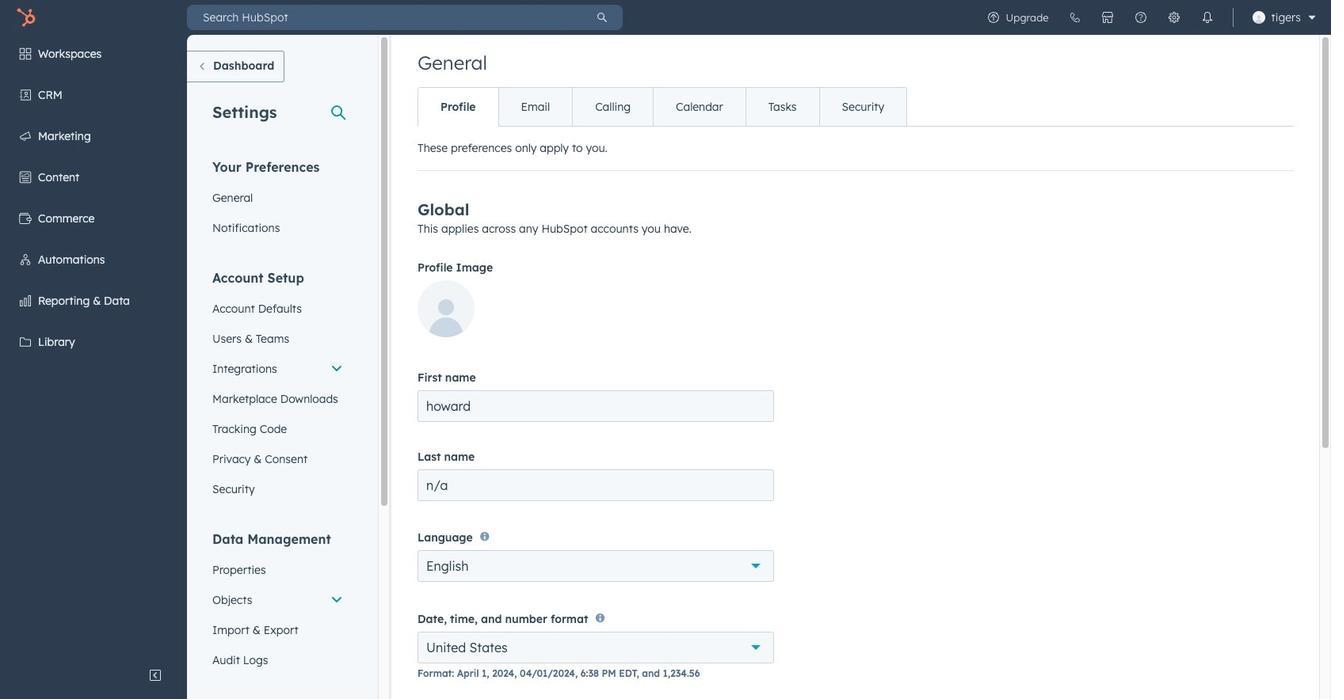 Task type: describe. For each thing, give the bounding box(es) containing it.
notifications image
[[1201, 11, 1214, 24]]

account setup element
[[203, 269, 353, 505]]

howard n/a image
[[1252, 11, 1265, 24]]

0 horizontal spatial menu
[[0, 35, 187, 660]]

your preferences element
[[203, 158, 353, 243]]

marketplaces image
[[1101, 11, 1114, 24]]

settings image
[[1168, 11, 1180, 24]]

data management element
[[203, 531, 353, 676]]

1 horizontal spatial menu
[[977, 0, 1322, 35]]



Task type: locate. For each thing, give the bounding box(es) containing it.
None text field
[[418, 470, 774, 502]]

navigation
[[418, 87, 907, 127]]

menu
[[977, 0, 1322, 35], [0, 35, 187, 660]]

Search HubSpot search field
[[187, 5, 582, 30]]

None text field
[[418, 391, 774, 422]]

help image
[[1134, 11, 1147, 24]]



Task type: vqa. For each thing, say whether or not it's contained in the screenshot.
"form" inside the Create a free form button
no



